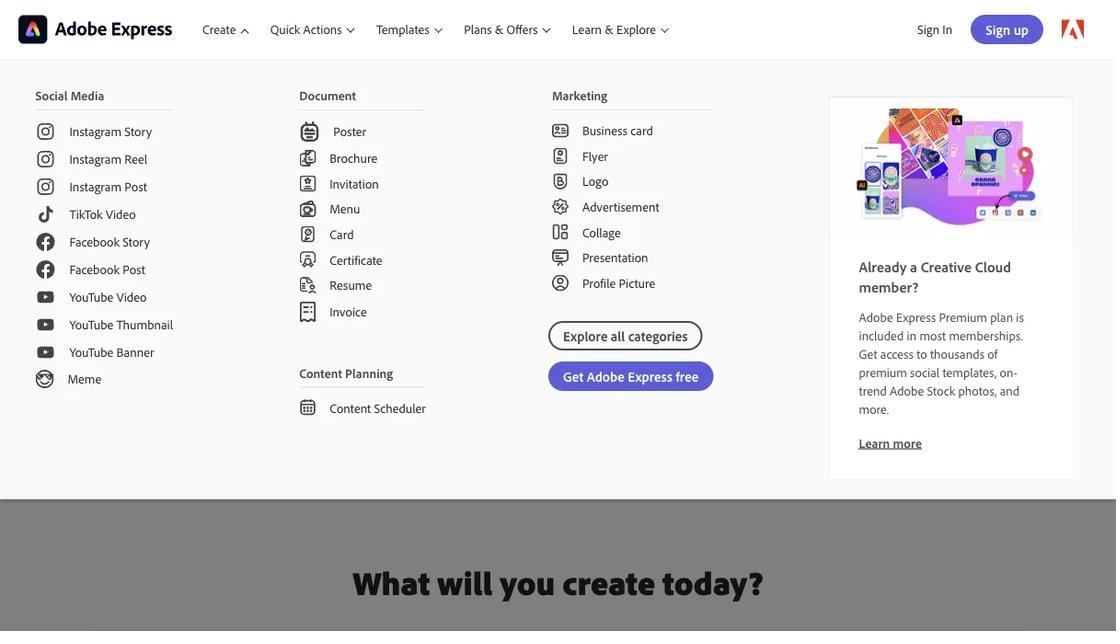 Task type: describe. For each thing, give the bounding box(es) containing it.
resume icon image
[[299, 277, 316, 293]]

profile picture
[[582, 275, 656, 291]]

tiktok video link
[[6, 201, 203, 228]]

collage icon image
[[552, 224, 569, 240]]

profile
[[582, 275, 616, 291]]

plans & offers
[[464, 21, 538, 37]]

youtube banner
[[69, 344, 154, 360]]

and
[[1000, 382, 1020, 398]]

templates,
[[943, 364, 997, 380]]

logo icon image for content scheduler
[[299, 400, 316, 416]]

logo
[[582, 173, 609, 189]]

presentation icon image
[[552, 249, 569, 266]]

what will you create today?
[[353, 562, 763, 603]]

instagram icon image for instagram story
[[35, 121, 56, 142]]

in
[[943, 21, 953, 37]]

access
[[881, 346, 914, 362]]

learn & explore button
[[561, 0, 680, 59]]

adobe logo image
[[1062, 20, 1084, 39]]

tiktok
[[69, 206, 103, 222]]

adobe express image
[[830, 98, 1073, 234]]

story for facebook story
[[123, 234, 150, 250]]

on-
[[1000, 364, 1018, 380]]

tiktok video
[[69, 206, 136, 222]]

offers
[[507, 21, 538, 37]]

card link
[[270, 222, 455, 247]]

presentation link
[[523, 245, 743, 270]]

instagram reel link
[[6, 145, 203, 173]]

2 vertical spatial adobe
[[890, 382, 924, 398]]

profile icon image
[[552, 275, 569, 291]]

thumbnail
[[116, 317, 173, 333]]

social
[[910, 364, 940, 380]]

premium
[[939, 309, 987, 325]]

is
[[1016, 309, 1024, 325]]

youtube icon image for youtube video
[[35, 287, 56, 307]]

collage
[[582, 224, 621, 240]]

marketing
[[552, 87, 608, 104]]

already a creative cloud member?
[[859, 257, 1011, 296]]

post for facebook post
[[123, 262, 145, 278]]

express for premium
[[896, 309, 936, 325]]

presentation
[[582, 249, 648, 265]]

bigger.
[[202, 277, 244, 295]]

required
[[323, 365, 374, 383]]

express for level
[[117, 111, 225, 153]]

flyer
[[582, 148, 608, 164]]

certificate link
[[270, 247, 455, 272]]

adobe express level up.
[[18, 111, 225, 216]]

facebook story
[[69, 234, 150, 250]]

youtube for youtube thumbnail
[[69, 317, 114, 333]]

sign
[[917, 21, 940, 37]]

instagram post
[[69, 179, 147, 195]]

already
[[859, 257, 907, 276]]

facebook icon image for facebook post
[[35, 260, 56, 280]]

advertisement link
[[523, 194, 743, 219]]

brochure link
[[270, 145, 455, 171]]

memberships.
[[949, 327, 1023, 343]]

quick actions button
[[259, 0, 365, 59]]

planning
[[345, 365, 393, 381]]

most
[[920, 327, 946, 343]]

facebook story link
[[6, 228, 203, 256]]

invitation link
[[270, 171, 455, 196]]

social media
[[35, 87, 104, 104]]

content for content scheduler
[[330, 400, 371, 416]]

social
[[35, 87, 68, 104]]

cloud
[[975, 257, 1011, 276]]

picture
[[619, 275, 656, 291]]

& for learn
[[605, 21, 614, 37]]

meme icon image
[[35, 370, 54, 388]]

instagram for instagram story
[[69, 124, 122, 140]]

a
[[910, 257, 918, 276]]

brochure
[[330, 150, 378, 166]]

instagram for instagram post
[[69, 179, 122, 195]]

more.
[[859, 401, 889, 417]]

collage link
[[523, 219, 743, 245]]

facebook post
[[69, 262, 145, 278]]

poster link
[[270, 110, 455, 145]]

reel
[[125, 151, 147, 167]]

sign in
[[917, 21, 953, 37]]

profile picture link
[[523, 270, 743, 296]]

invoice link
[[270, 298, 455, 326]]

explore
[[617, 21, 656, 37]]

quick actions
[[270, 21, 342, 37]]

what
[[353, 562, 430, 603]]

plan
[[990, 309, 1013, 325]]

card
[[330, 226, 354, 242]]

quick
[[270, 21, 300, 37]]

youtube video link
[[6, 283, 203, 311]]

poster
[[333, 124, 366, 140]]

adobe for level
[[18, 111, 109, 153]]

in
[[907, 327, 917, 343]]

plans & offers button
[[453, 0, 561, 59]]

more
[[893, 435, 922, 451]]

menu
[[330, 201, 360, 217]]

create
[[563, 562, 655, 603]]

facebook post link
[[6, 256, 203, 283]]

invoice icon image
[[299, 301, 316, 322]]

document
[[299, 87, 356, 104]]

premium
[[859, 364, 907, 380]]



Task type: locate. For each thing, give the bounding box(es) containing it.
create inside create easier. dream bigger. no credit card required
[[70, 277, 110, 295]]

banner icon image
[[299, 251, 316, 268]]

business card link
[[523, 110, 743, 143]]

posters icon image
[[299, 121, 320, 142]]

instagram up instagram post link
[[69, 151, 122, 167]]

facebook down facebook story link
[[69, 262, 120, 278]]

create up youtube thumbnail link on the left
[[70, 277, 110, 295]]

story up facebook post
[[123, 234, 150, 250]]

content planning
[[299, 365, 393, 381]]

1 vertical spatial adobe
[[859, 309, 893, 325]]

adobe down the social
[[890, 382, 924, 398]]

instagram up 'instagram reel' link
[[69, 124, 122, 140]]

1 instagram icon image from the top
[[35, 121, 56, 142]]

express up in
[[896, 309, 936, 325]]

resume link
[[270, 272, 455, 298]]

no
[[236, 365, 254, 383]]

story for instagram story
[[125, 124, 152, 140]]

youtube icon image inside youtube thumbnail link
[[35, 315, 56, 335]]

business
[[582, 122, 628, 139]]

0 vertical spatial facebook
[[69, 234, 120, 250]]

3 instagram icon image from the top
[[35, 177, 56, 197]]

0 vertical spatial create
[[202, 21, 236, 37]]

card
[[631, 122, 653, 139], [294, 365, 320, 383]]

2 youtube icon image from the top
[[35, 315, 56, 335]]

0 vertical spatial story
[[125, 124, 152, 140]]

1 instagram from the top
[[69, 124, 122, 140]]

express inside adobe express level up.
[[117, 111, 225, 153]]

youtube icon image for youtube thumbnail
[[35, 315, 56, 335]]

0 horizontal spatial express
[[117, 111, 225, 153]]

0 horizontal spatial learn
[[572, 21, 602, 37]]

photos,
[[958, 382, 997, 398]]

2 vertical spatial instagram
[[69, 179, 122, 195]]

1 horizontal spatial &
[[605, 21, 614, 37]]

1 vertical spatial learn
[[859, 435, 890, 451]]

menu icon image
[[299, 201, 316, 217]]

meme link
[[6, 366, 203, 392]]

get
[[859, 346, 878, 362]]

2 vertical spatial instagram icon image
[[35, 177, 56, 197]]

adobe
[[18, 111, 109, 153], [859, 309, 893, 325], [890, 382, 924, 398]]

menu link
[[270, 196, 455, 222]]

banner
[[116, 344, 154, 360]]

1 vertical spatial facebook icon image
[[35, 260, 56, 280]]

logo icon image inside the logo link
[[552, 173, 569, 190]]

1 vertical spatial video
[[116, 289, 147, 305]]

already a creative cloud member? group
[[0, 59, 1116, 499]]

0 vertical spatial video
[[106, 206, 136, 222]]

instagram
[[69, 124, 122, 140], [69, 151, 122, 167], [69, 179, 122, 195]]

1 vertical spatial youtube
[[69, 317, 114, 333]]

0 horizontal spatial logo icon image
[[299, 400, 316, 416]]

1 vertical spatial story
[[123, 234, 150, 250]]

video up facebook story
[[106, 206, 136, 222]]

1 vertical spatial youtube icon image
[[35, 315, 56, 335]]

& inside popup button
[[605, 21, 614, 37]]

content down required
[[330, 400, 371, 416]]

card inside already a creative cloud member? group
[[631, 122, 653, 139]]

2 vertical spatial youtube icon image
[[35, 342, 56, 363]]

instagram icon image for instagram post
[[35, 177, 56, 197]]

easier.
[[114, 277, 153, 295]]

0 vertical spatial facebook icon image
[[35, 232, 56, 252]]

facebook down "tiktok video"
[[69, 234, 120, 250]]

& inside dropdown button
[[495, 21, 504, 37]]

learn left more
[[859, 435, 890, 451]]

adobe express premium plan is included in most memberships. get access to thousands of premium social templates, on- trend adobe stock photos, and more.
[[859, 309, 1024, 417]]

youtube icon image
[[35, 287, 56, 307], [35, 315, 56, 335], [35, 342, 56, 363]]

up.
[[135, 160, 203, 216]]

scheduler
[[374, 400, 426, 416]]

advertisement
[[582, 199, 659, 215]]

express up up.
[[117, 111, 225, 153]]

0 vertical spatial express
[[117, 111, 225, 153]]

learn inside popup button
[[572, 21, 602, 37]]

instagram icon image
[[35, 121, 56, 142], [35, 149, 56, 169], [35, 177, 56, 197]]

0 vertical spatial youtube icon image
[[35, 287, 56, 307]]

& for plans
[[495, 21, 504, 37]]

youtube icon image inside youtube video "link"
[[35, 287, 56, 307]]

create inside create dropdown button
[[202, 21, 236, 37]]

video up youtube thumbnail
[[116, 289, 147, 305]]

sign in button
[[914, 14, 956, 45]]

0 horizontal spatial &
[[495, 21, 504, 37]]

learn & explore
[[572, 21, 656, 37]]

logo icon image
[[552, 173, 569, 190], [299, 400, 316, 416]]

1 & from the left
[[495, 21, 504, 37]]

advertisement icon image
[[552, 198, 569, 215]]

dream
[[156, 277, 199, 295]]

youtube thumbnail
[[69, 317, 173, 333]]

story
[[125, 124, 152, 140], [123, 234, 150, 250]]

video inside "link"
[[116, 289, 147, 305]]

certificate
[[330, 252, 382, 268]]

video for tiktok video
[[106, 206, 136, 222]]

instagram icon image inside instagram post link
[[35, 177, 56, 197]]

youtube down facebook post link
[[69, 289, 114, 305]]

logo icon image inside the content scheduler link
[[299, 400, 316, 416]]

1 horizontal spatial logo icon image
[[552, 173, 569, 190]]

create easier. dream bigger. no credit card required
[[70, 277, 374, 383]]

learn more
[[859, 435, 922, 451]]

1 vertical spatial post
[[123, 262, 145, 278]]

1 vertical spatial create
[[70, 277, 110, 295]]

instagram up "tiktok video"
[[69, 179, 122, 195]]

flyer link
[[523, 143, 743, 169]]

& left explore
[[605, 21, 614, 37]]

youtube icon image for youtube banner
[[35, 342, 56, 363]]

thousands
[[930, 346, 985, 362]]

instagram reel
[[69, 151, 147, 167]]

brochure icon image
[[299, 150, 316, 166]]

1 facebook icon image from the top
[[35, 232, 56, 252]]

youtube banner link
[[6, 339, 203, 366]]

1 vertical spatial logo icon image
[[299, 400, 316, 416]]

1 horizontal spatial learn
[[859, 435, 890, 451]]

1 horizontal spatial create
[[202, 21, 236, 37]]

logo icon image down content planning
[[299, 400, 316, 416]]

stock
[[927, 382, 955, 398]]

facebook icon image inside facebook post link
[[35, 260, 56, 280]]

1 vertical spatial instagram icon image
[[35, 149, 56, 169]]

3 youtube icon image from the top
[[35, 342, 56, 363]]

card right credit in the bottom of the page
[[294, 365, 320, 383]]

youtube up meme
[[69, 344, 114, 360]]

trend
[[859, 382, 887, 398]]

adobe inside adobe express level up.
[[18, 111, 109, 153]]

2 instagram icon image from the top
[[35, 149, 56, 169]]

facebook icon image inside facebook story link
[[35, 232, 56, 252]]

card inside create easier. dream bigger. no credit card required
[[294, 365, 320, 383]]

0 vertical spatial adobe
[[18, 111, 109, 153]]

1 vertical spatial card
[[294, 365, 320, 383]]

card up flyer "link"
[[631, 122, 653, 139]]

actions
[[303, 21, 342, 37]]

business card icon image
[[552, 122, 569, 139]]

to
[[917, 346, 927, 362]]

greeting card icon image
[[299, 226, 316, 243]]

0 vertical spatial card
[[631, 122, 653, 139]]

2 facebook icon image from the top
[[35, 260, 56, 280]]

instagram icon image inside instagram story link
[[35, 121, 56, 142]]

learn more link
[[859, 435, 922, 451]]

facebook for facebook post
[[69, 262, 120, 278]]

youtube icon image inside youtube banner link
[[35, 342, 56, 363]]

express inside adobe express premium plan is included in most memberships. get access to thousands of premium social templates, on- trend adobe stock photos, and more.
[[896, 309, 936, 325]]

1 youtube from the top
[[69, 289, 114, 305]]

0 vertical spatial instagram icon image
[[35, 121, 56, 142]]

member?
[[859, 277, 919, 296]]

youtube inside "link"
[[69, 289, 114, 305]]

3 instagram from the top
[[69, 179, 122, 195]]

0 vertical spatial post
[[125, 179, 147, 195]]

story inside facebook story link
[[123, 234, 150, 250]]

included
[[859, 327, 904, 343]]

youtube for youtube video
[[69, 289, 114, 305]]

0 horizontal spatial card
[[294, 365, 320, 383]]

1 vertical spatial express
[[896, 309, 936, 325]]

create button
[[191, 0, 259, 59]]

credit
[[257, 365, 291, 383]]

learn for learn more
[[859, 435, 890, 451]]

facebook icon image for facebook story
[[35, 232, 56, 252]]

content scheduler
[[330, 400, 426, 416]]

instagram icon image inside 'instagram reel' link
[[35, 149, 56, 169]]

1 youtube icon image from the top
[[35, 287, 56, 307]]

1 horizontal spatial express
[[896, 309, 936, 325]]

youtube
[[69, 289, 114, 305], [69, 317, 114, 333], [69, 344, 114, 360]]

1 horizontal spatial card
[[631, 122, 653, 139]]

logo link
[[523, 169, 743, 194]]

create left the quick
[[202, 21, 236, 37]]

create for create easier. dream bigger. no credit card required
[[70, 277, 110, 295]]

story up reel
[[125, 124, 152, 140]]

facebook
[[69, 234, 120, 250], [69, 262, 120, 278]]

instagram icon image for instagram reel
[[35, 149, 56, 169]]

logo icon image down flyer icon
[[552, 173, 569, 190]]

post for instagram post
[[125, 179, 147, 195]]

youtube down youtube video "link"
[[69, 317, 114, 333]]

adobe down social media
[[18, 111, 109, 153]]

&
[[495, 21, 504, 37], [605, 21, 614, 37]]

create for create
[[202, 21, 236, 37]]

learn left explore
[[572, 21, 602, 37]]

invitation
[[330, 175, 379, 192]]

templates button
[[365, 0, 453, 59]]

story inside instagram story link
[[125, 124, 152, 140]]

facebook for facebook story
[[69, 234, 120, 250]]

post down facebook story
[[123, 262, 145, 278]]

media
[[71, 87, 104, 104]]

level
[[18, 160, 125, 216]]

learn for learn & explore
[[572, 21, 602, 37]]

invoice
[[330, 304, 367, 320]]

instagram for instagram reel
[[69, 151, 122, 167]]

you
[[500, 562, 555, 603]]

2 vertical spatial youtube
[[69, 344, 114, 360]]

0 horizontal spatial create
[[70, 277, 110, 295]]

adobe, inc. image
[[18, 15, 173, 43]]

tiktok icon image
[[35, 204, 56, 225]]

0 vertical spatial instagram
[[69, 124, 122, 140]]

2 instagram from the top
[[69, 151, 122, 167]]

learn inside already a creative cloud member? group
[[859, 435, 890, 451]]

youtube video
[[69, 289, 147, 305]]

3 youtube from the top
[[69, 344, 114, 360]]

0 vertical spatial logo icon image
[[552, 173, 569, 190]]

of
[[988, 346, 998, 362]]

content for content planning
[[299, 365, 342, 381]]

2 youtube from the top
[[69, 317, 114, 333]]

adobe for premium
[[859, 309, 893, 325]]

resume
[[330, 277, 372, 293]]

& right plans
[[495, 21, 504, 37]]

instagram post link
[[6, 173, 203, 201]]

0 vertical spatial content
[[299, 365, 342, 381]]

1 vertical spatial content
[[330, 400, 371, 416]]

will
[[437, 562, 493, 603]]

content right credit in the bottom of the page
[[299, 365, 342, 381]]

adobe up the included
[[859, 309, 893, 325]]

youtube for youtube banner
[[69, 344, 114, 360]]

video for youtube video
[[116, 289, 147, 305]]

youtube thumbnail link
[[6, 311, 203, 339]]

post down reel
[[125, 179, 147, 195]]

logo icon image for logo
[[552, 173, 569, 190]]

post
[[125, 179, 147, 195], [123, 262, 145, 278]]

express
[[117, 111, 225, 153], [896, 309, 936, 325]]

facebook icon image
[[35, 232, 56, 252], [35, 260, 56, 280]]

instagram story link
[[6, 110, 203, 145]]

flyer icon image
[[552, 148, 569, 164]]

0 vertical spatial youtube
[[69, 289, 114, 305]]

2 & from the left
[[605, 21, 614, 37]]

2 facebook from the top
[[69, 262, 120, 278]]

1 facebook from the top
[[69, 234, 120, 250]]

1 vertical spatial facebook
[[69, 262, 120, 278]]

1 vertical spatial instagram
[[69, 151, 122, 167]]

0 vertical spatial learn
[[572, 21, 602, 37]]

invitation icon image
[[299, 175, 316, 192]]



Task type: vqa. For each thing, say whether or not it's contained in the screenshot.
THE & within 'Plans & Offers' popup button
yes



